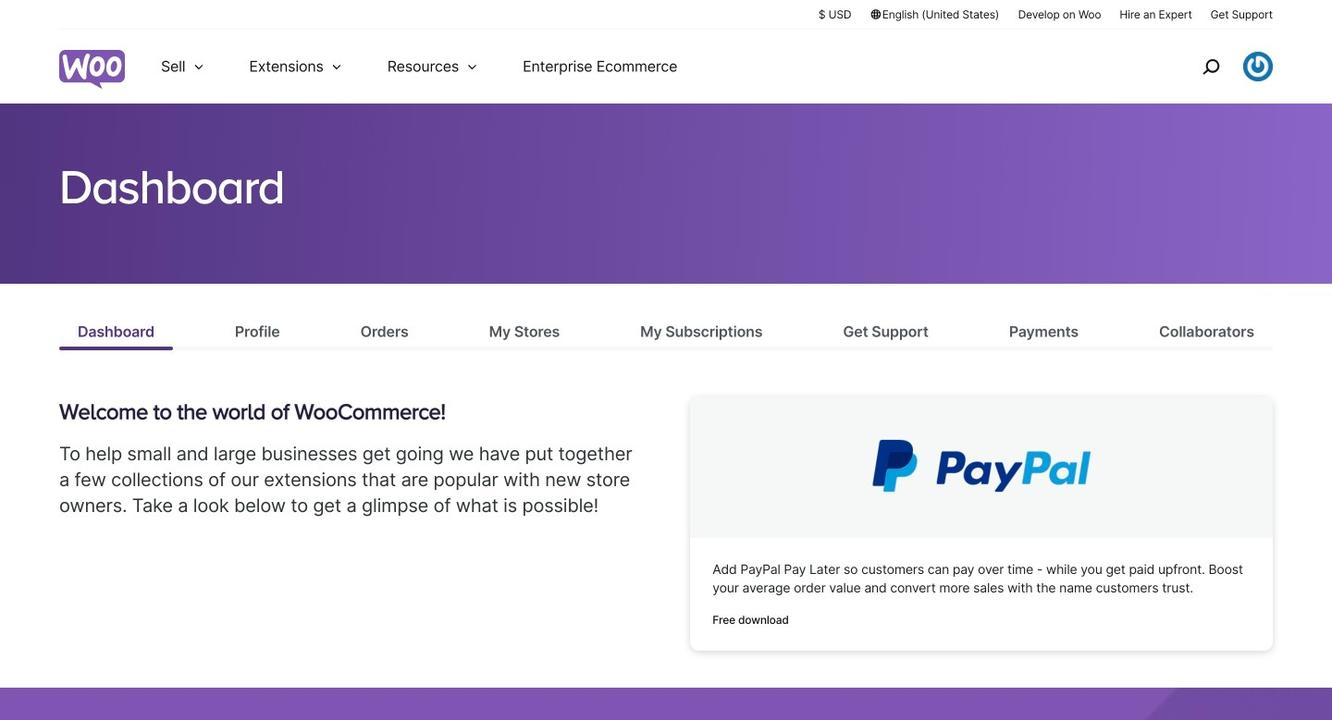 Task type: vqa. For each thing, say whether or not it's contained in the screenshot.
open account menu icon
yes



Task type: describe. For each thing, give the bounding box(es) containing it.
service navigation menu element
[[1163, 37, 1273, 97]]



Task type: locate. For each thing, give the bounding box(es) containing it.
open account menu image
[[1244, 52, 1273, 81]]

search image
[[1197, 52, 1226, 81]]



